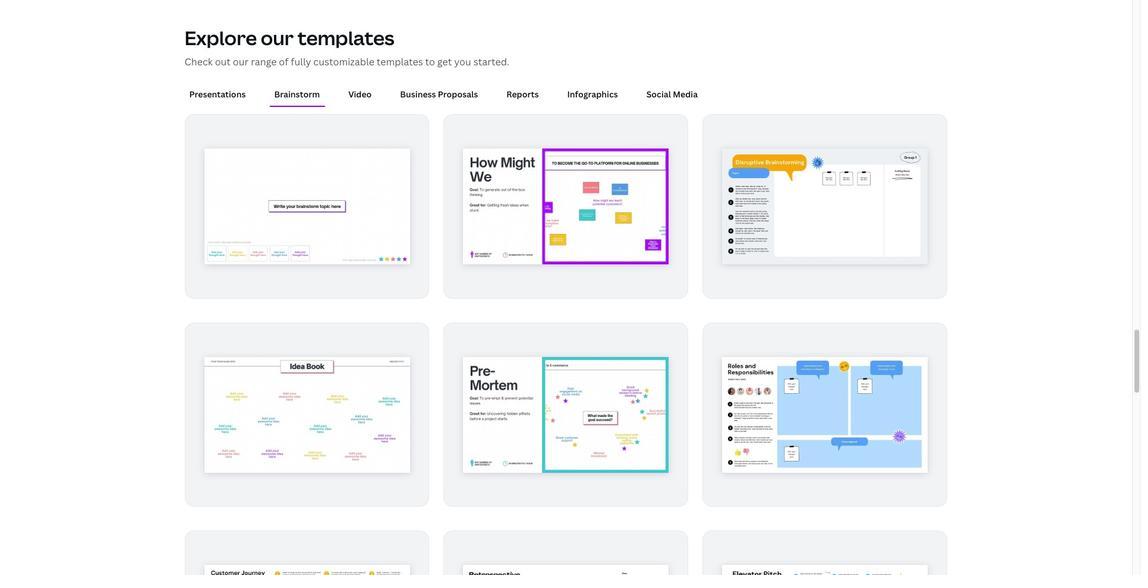 Task type: vqa. For each thing, say whether or not it's contained in the screenshot.
Explore our templates Check out our range of fully customizable templates to get you started.
yes



Task type: describe. For each thing, give the bounding box(es) containing it.
blue and orange stickers foundational disruptive brainstorming online whiteboard image
[[722, 149, 928, 264]]

reports
[[507, 88, 539, 100]]

blue and orange foundational elevator pitch online whiteboard image
[[722, 565, 928, 575]]

blue and orange foundational customer journey mapping online whiteboard image
[[204, 565, 410, 575]]

social media
[[646, 88, 698, 100]]

get
[[437, 55, 452, 68]]

1 vertical spatial templates
[[377, 55, 423, 68]]

customizable
[[313, 55, 374, 68]]

to
[[425, 55, 435, 68]]

colorful foundational how might we brainstorm online whiteboard image
[[463, 149, 669, 264]]

explore
[[185, 25, 257, 50]]

media
[[673, 88, 698, 100]]

0 vertical spatial our
[[261, 25, 294, 50]]

explore our templates check out our range of fully customizable templates to get you started.
[[185, 25, 509, 68]]

colorful foundational idea book brainstorm online whiteboard image
[[204, 357, 410, 473]]

video button
[[344, 83, 376, 106]]

business proposals
[[400, 88, 478, 100]]

business proposals button
[[395, 83, 483, 106]]

brainstorm
[[274, 88, 320, 100]]

colorful foundational pre-mortem brainstorm online whiteboard image
[[463, 357, 669, 473]]

out
[[215, 55, 231, 68]]

social media button
[[642, 83, 703, 106]]



Task type: locate. For each thing, give the bounding box(es) containing it.
colorful gradient memphis retrospective online whiteboard image
[[463, 565, 669, 575]]

our
[[261, 25, 294, 50], [233, 55, 249, 68]]

reports button
[[502, 83, 543, 106]]

0 vertical spatial templates
[[298, 25, 394, 50]]

our right 'out'
[[233, 55, 249, 68]]

business
[[400, 88, 436, 100]]

infographics
[[567, 88, 618, 100]]

templates left to at the top
[[377, 55, 423, 68]]

templates
[[298, 25, 394, 50], [377, 55, 423, 68]]

proposals
[[438, 88, 478, 100]]

infographics button
[[563, 83, 623, 106]]

video
[[348, 88, 372, 100]]

our up of
[[261, 25, 294, 50]]

range
[[251, 55, 277, 68]]

started.
[[473, 55, 509, 68]]

1 horizontal spatial our
[[261, 25, 294, 50]]

social
[[646, 88, 671, 100]]

fully
[[291, 55, 311, 68]]

check
[[185, 55, 213, 68]]

brainstorm button
[[269, 83, 325, 106]]

presentations
[[189, 88, 246, 100]]

colorful foundational brainstorm online whiteboard image
[[204, 149, 410, 264]]

1 vertical spatial our
[[233, 55, 249, 68]]

of
[[279, 55, 289, 68]]

templates up customizable
[[298, 25, 394, 50]]

blue foundational roles & responsibilities online whiteboard image
[[722, 357, 928, 473]]

presentations button
[[185, 83, 250, 106]]

0 horizontal spatial our
[[233, 55, 249, 68]]

you
[[454, 55, 471, 68]]



